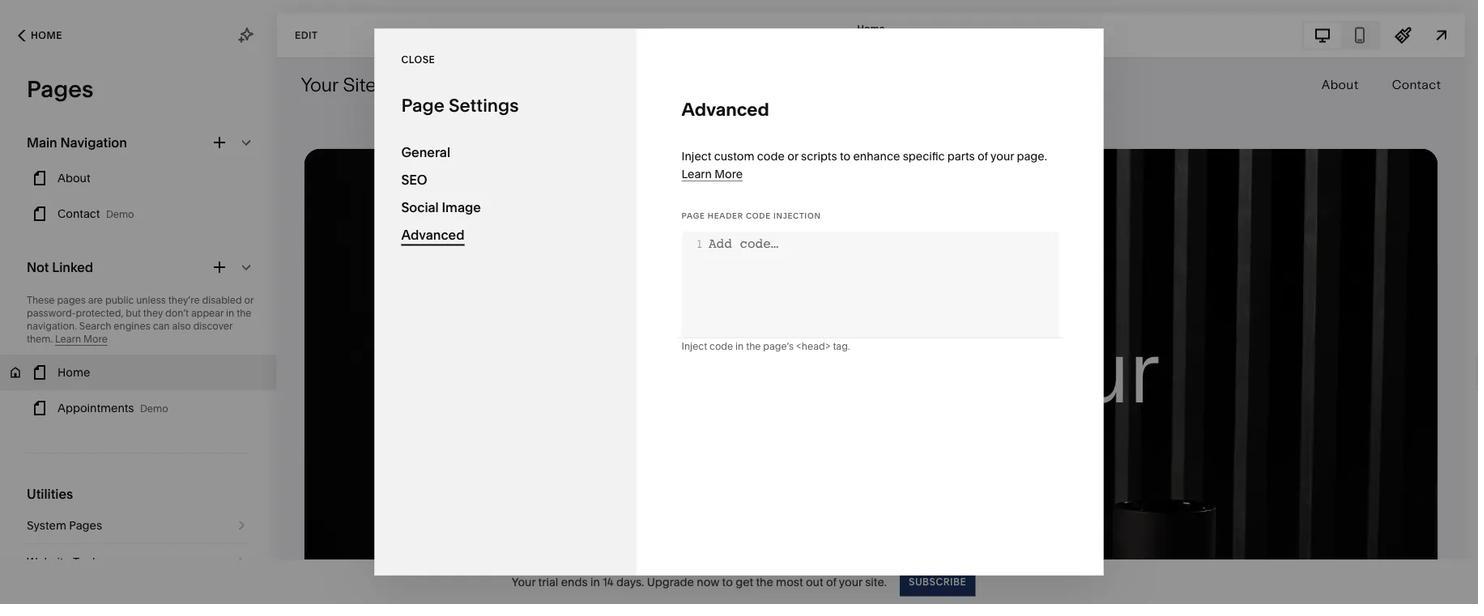 Task type: describe. For each thing, give the bounding box(es) containing it.
also
[[172, 321, 191, 332]]

tag.
[[833, 340, 851, 352]]

2 vertical spatial in
[[591, 575, 600, 589]]

public
[[105, 295, 134, 306]]

2 vertical spatial the
[[756, 575, 774, 589]]

social image
[[402, 200, 481, 216]]

to inside inject custom code or scripts to enhance specific parts of your page. learn more
[[840, 149, 851, 163]]

learn more link for inject custom code or scripts to enhance specific parts of your page.
[[682, 167, 743, 182]]

more inside inject custom code or scripts to enhance specific parts of your page. learn more
[[715, 167, 743, 181]]

page for page header code injection
[[682, 211, 706, 221]]

main
[[27, 135, 57, 150]]

system pages
[[27, 519, 102, 533]]

pages inside button
[[69, 519, 102, 533]]

protected,
[[76, 308, 123, 319]]

your inside inject custom code or scripts to enhance specific parts of your page. learn more
[[991, 149, 1015, 163]]

enhance
[[854, 149, 901, 163]]

days.
[[617, 575, 645, 589]]

1 vertical spatial to
[[723, 575, 733, 589]]

14
[[603, 575, 614, 589]]

can
[[153, 321, 170, 332]]

website
[[27, 556, 70, 569]]

most
[[776, 575, 804, 589]]

social
[[402, 200, 439, 216]]

navigation.
[[27, 321, 77, 332]]

inject code in the page's <head> tag.
[[682, 340, 851, 352]]

1 vertical spatial of
[[826, 575, 837, 589]]

or inside these pages are public unless they're disabled or password-protected, but they don't appear in the navigation. search engines can also discover them.
[[244, 295, 254, 306]]

seo
[[402, 172, 428, 188]]

0 vertical spatial advanced
[[682, 98, 770, 120]]

add a new page to the "main navigation" group image
[[211, 134, 229, 152]]

your trial ends in 14 days. upgrade now to get the most out of your site.
[[512, 575, 887, 589]]

code
[[746, 211, 771, 221]]

learn inside inject custom code or scripts to enhance specific parts of your page. learn more
[[682, 167, 712, 181]]

general
[[402, 145, 451, 160]]

page header code injection
[[682, 211, 821, 221]]

system pages button
[[27, 508, 250, 544]]

1 home button from the top
[[0, 18, 80, 53]]

1 vertical spatial more
[[83, 333, 108, 345]]

pages
[[57, 295, 86, 306]]

seo link
[[402, 167, 611, 194]]

close
[[402, 54, 435, 66]]

appointments demo
[[58, 402, 168, 415]]

unless
[[136, 295, 166, 306]]

not
[[27, 259, 49, 275]]

social image link
[[402, 194, 611, 222]]

they're
[[168, 295, 200, 306]]

add a new page to the "not linked" navigation group image
[[211, 259, 229, 276]]

site.
[[866, 575, 887, 589]]

of inside inject custom code or scripts to enhance specific parts of your page. learn more
[[978, 149, 989, 163]]

contact
[[58, 207, 100, 221]]

demo for appointments
[[140, 403, 168, 415]]

get
[[736, 575, 754, 589]]

or inside inject custom code or scripts to enhance specific parts of your page. learn more
[[788, 149, 799, 163]]

about
[[58, 171, 90, 185]]

page settings
[[402, 94, 519, 116]]

dialog containing page settings
[[375, 29, 1104, 576]]

tools
[[73, 556, 101, 569]]

page's
[[764, 340, 794, 352]]

1 vertical spatial advanced
[[402, 227, 465, 243]]

upgrade
[[647, 575, 694, 589]]

they
[[143, 308, 163, 319]]

code inside inject custom code or scripts to enhance specific parts of your page. learn more
[[758, 149, 785, 163]]

website tools
[[27, 556, 101, 569]]

system
[[27, 519, 66, 533]]



Task type: locate. For each thing, give the bounding box(es) containing it.
home
[[858, 23, 886, 34], [31, 30, 62, 41], [58, 366, 90, 380]]

scripts
[[802, 149, 838, 163]]

0 horizontal spatial learn more link
[[55, 333, 108, 346]]

0 horizontal spatial to
[[723, 575, 733, 589]]

1 vertical spatial in
[[736, 340, 744, 352]]

now
[[697, 575, 720, 589]]

edit
[[295, 29, 318, 41]]

1 horizontal spatial advanced
[[682, 98, 770, 120]]

0 vertical spatial to
[[840, 149, 851, 163]]

<head>
[[797, 340, 831, 352]]

ends
[[561, 575, 588, 589]]

pages
[[27, 75, 93, 103], [69, 519, 102, 533]]

edit button
[[284, 20, 329, 50]]

the
[[237, 308, 252, 319], [747, 340, 761, 352], [756, 575, 774, 589]]

but
[[126, 308, 141, 319]]

page down "close" button
[[402, 94, 445, 116]]

0 vertical spatial demo
[[106, 209, 134, 220]]

0 vertical spatial in
[[226, 308, 234, 319]]

code right custom
[[758, 149, 785, 163]]

1 vertical spatial code
[[710, 340, 734, 352]]

0 vertical spatial pages
[[27, 75, 93, 103]]

about button
[[0, 160, 277, 196]]

header
[[708, 211, 744, 221]]

learn more
[[55, 333, 108, 345]]

1 vertical spatial your
[[839, 575, 863, 589]]

0 vertical spatial the
[[237, 308, 252, 319]]

specific
[[903, 149, 945, 163]]

home button
[[0, 18, 80, 53], [0, 355, 277, 391]]

code left page's
[[710, 340, 734, 352]]

search
[[79, 321, 111, 332]]

inject for inject code in the page's <head> tag.
[[682, 340, 708, 352]]

demo right appointments
[[140, 403, 168, 415]]

the inside these pages are public unless they're disabled or password-protected, but they don't appear in the navigation. search engines can also discover them.
[[237, 308, 252, 319]]

to left get
[[723, 575, 733, 589]]

inject custom code or scripts to enhance specific parts of your page. learn more
[[682, 149, 1048, 181]]

advanced down social image
[[402, 227, 465, 243]]

custom
[[715, 149, 755, 163]]

advanced link
[[402, 222, 611, 249]]

0 vertical spatial more
[[715, 167, 743, 181]]

your
[[512, 575, 536, 589]]

in left page's
[[736, 340, 744, 352]]

or
[[788, 149, 799, 163], [244, 295, 254, 306]]

demo for contact
[[106, 209, 134, 220]]

demo inside appointments demo
[[140, 403, 168, 415]]

the left page's
[[747, 340, 761, 352]]

2 horizontal spatial in
[[736, 340, 744, 352]]

disabled
[[202, 295, 242, 306]]

of right parts
[[978, 149, 989, 163]]

0 vertical spatial of
[[978, 149, 989, 163]]

engines
[[114, 321, 151, 332]]

in down disabled
[[226, 308, 234, 319]]

your left site.
[[839, 575, 863, 589]]

demo inside contact demo
[[106, 209, 134, 220]]

appear
[[191, 308, 224, 319]]

0 horizontal spatial demo
[[106, 209, 134, 220]]

learn more link
[[682, 167, 743, 182], [55, 333, 108, 346]]

demo
[[106, 209, 134, 220], [140, 403, 168, 415]]

discover
[[193, 321, 233, 332]]

1 vertical spatial learn more link
[[55, 333, 108, 346]]

page
[[402, 94, 445, 116], [682, 211, 706, 221]]

1 horizontal spatial to
[[840, 149, 851, 163]]

linked
[[52, 259, 93, 275]]

learn inside learn more link
[[55, 333, 81, 345]]

these
[[27, 295, 55, 306]]

advanced
[[682, 98, 770, 120], [402, 227, 465, 243]]

them.
[[27, 333, 53, 345]]

0 vertical spatial or
[[788, 149, 799, 163]]

1 inject from the top
[[682, 149, 712, 163]]

tab list
[[1305, 22, 1379, 48]]

page up 1
[[682, 211, 706, 221]]

don't
[[165, 308, 189, 319]]

the right get
[[756, 575, 774, 589]]

0 vertical spatial page
[[402, 94, 445, 116]]

0 horizontal spatial advanced
[[402, 227, 465, 243]]

page for page settings
[[402, 94, 445, 116]]

main navigation
[[27, 135, 127, 150]]

0 horizontal spatial in
[[226, 308, 234, 319]]

0 horizontal spatial page
[[402, 94, 445, 116]]

1 vertical spatial inject
[[682, 340, 708, 352]]

parts
[[948, 149, 975, 163]]

0 horizontal spatial code
[[710, 340, 734, 352]]

0 vertical spatial home button
[[0, 18, 80, 53]]

your
[[991, 149, 1015, 163], [839, 575, 863, 589]]

more
[[715, 167, 743, 181], [83, 333, 108, 345]]

these pages are public unless they're disabled or password-protected, but they don't appear in the navigation. search engines can also discover them.
[[27, 295, 254, 345]]

1 horizontal spatial your
[[991, 149, 1015, 163]]

are
[[88, 295, 103, 306]]

advanced up custom
[[682, 98, 770, 120]]

of right out
[[826, 575, 837, 589]]

contact demo
[[58, 207, 134, 221]]

website tools button
[[27, 545, 250, 580]]

0 vertical spatial learn
[[682, 167, 712, 181]]

in inside these pages are public unless they're disabled or password-protected, but they don't appear in the navigation. search engines can also discover them.
[[226, 308, 234, 319]]

settings
[[449, 94, 519, 116]]

code
[[758, 149, 785, 163], [710, 340, 734, 352]]

1 vertical spatial home button
[[0, 355, 277, 391]]

injection
[[774, 211, 821, 221]]

close button
[[402, 45, 435, 75]]

page.
[[1017, 149, 1048, 163]]

learn up header
[[682, 167, 712, 181]]

demo down about button
[[106, 209, 134, 220]]

inject inside inject custom code or scripts to enhance specific parts of your page. learn more
[[682, 149, 712, 163]]

the down disabled
[[237, 308, 252, 319]]

1 vertical spatial demo
[[140, 403, 168, 415]]

0 horizontal spatial of
[[826, 575, 837, 589]]

1
[[696, 237, 703, 250]]

1 horizontal spatial learn more link
[[682, 167, 743, 182]]

not linked
[[27, 259, 93, 275]]

in
[[226, 308, 234, 319], [736, 340, 744, 352], [591, 575, 600, 589]]

or right disabled
[[244, 295, 254, 306]]

navigation
[[60, 135, 127, 150]]

0 vertical spatial code
[[758, 149, 785, 163]]

in left 14
[[591, 575, 600, 589]]

learn
[[682, 167, 712, 181], [55, 333, 81, 345]]

learn more link for these pages are public unless they're disabled or password-protected, but they don't appear in the navigation. search engines can also discover them.
[[55, 333, 108, 346]]

1 horizontal spatial code
[[758, 149, 785, 163]]

0 horizontal spatial more
[[83, 333, 108, 345]]

more down custom
[[715, 167, 743, 181]]

1 vertical spatial or
[[244, 295, 254, 306]]

1 vertical spatial the
[[747, 340, 761, 352]]

1 horizontal spatial of
[[978, 149, 989, 163]]

1 horizontal spatial learn
[[682, 167, 712, 181]]

0 vertical spatial learn more link
[[682, 167, 743, 182]]

learn more link down search
[[55, 333, 108, 346]]

dialog
[[375, 29, 1104, 576]]

pages up tools
[[69, 519, 102, 533]]

0 vertical spatial inject
[[682, 149, 712, 163]]

0 horizontal spatial or
[[244, 295, 254, 306]]

0 horizontal spatial your
[[839, 575, 863, 589]]

of
[[978, 149, 989, 163], [826, 575, 837, 589]]

0 horizontal spatial learn
[[55, 333, 81, 345]]

to
[[840, 149, 851, 163], [723, 575, 733, 589]]

pages up main navigation
[[27, 75, 93, 103]]

2 home button from the top
[[0, 355, 277, 391]]

1 horizontal spatial demo
[[140, 403, 168, 415]]

more down search
[[83, 333, 108, 345]]

appointments
[[58, 402, 134, 415]]

1 horizontal spatial more
[[715, 167, 743, 181]]

1 vertical spatial learn
[[55, 333, 81, 345]]

learn more link down custom
[[682, 167, 743, 182]]

out
[[806, 575, 824, 589]]

1 horizontal spatial or
[[788, 149, 799, 163]]

learn down navigation.
[[55, 333, 81, 345]]

trial
[[539, 575, 559, 589]]

utilities
[[27, 486, 73, 502]]

to right scripts
[[840, 149, 851, 163]]

or left scripts
[[788, 149, 799, 163]]

2 inject from the top
[[682, 340, 708, 352]]

0 vertical spatial your
[[991, 149, 1015, 163]]

1 horizontal spatial in
[[591, 575, 600, 589]]

1 horizontal spatial page
[[682, 211, 706, 221]]

general link
[[402, 139, 611, 167]]

1 vertical spatial page
[[682, 211, 706, 221]]

password-
[[27, 308, 76, 319]]

inject
[[682, 149, 712, 163], [682, 340, 708, 352]]

image
[[442, 200, 481, 216]]

your left page.
[[991, 149, 1015, 163]]

inject for inject custom code or scripts to enhance specific parts of your page. learn more
[[682, 149, 712, 163]]

1 vertical spatial pages
[[69, 519, 102, 533]]



Task type: vqa. For each thing, say whether or not it's contained in the screenshot.
disabled
yes



